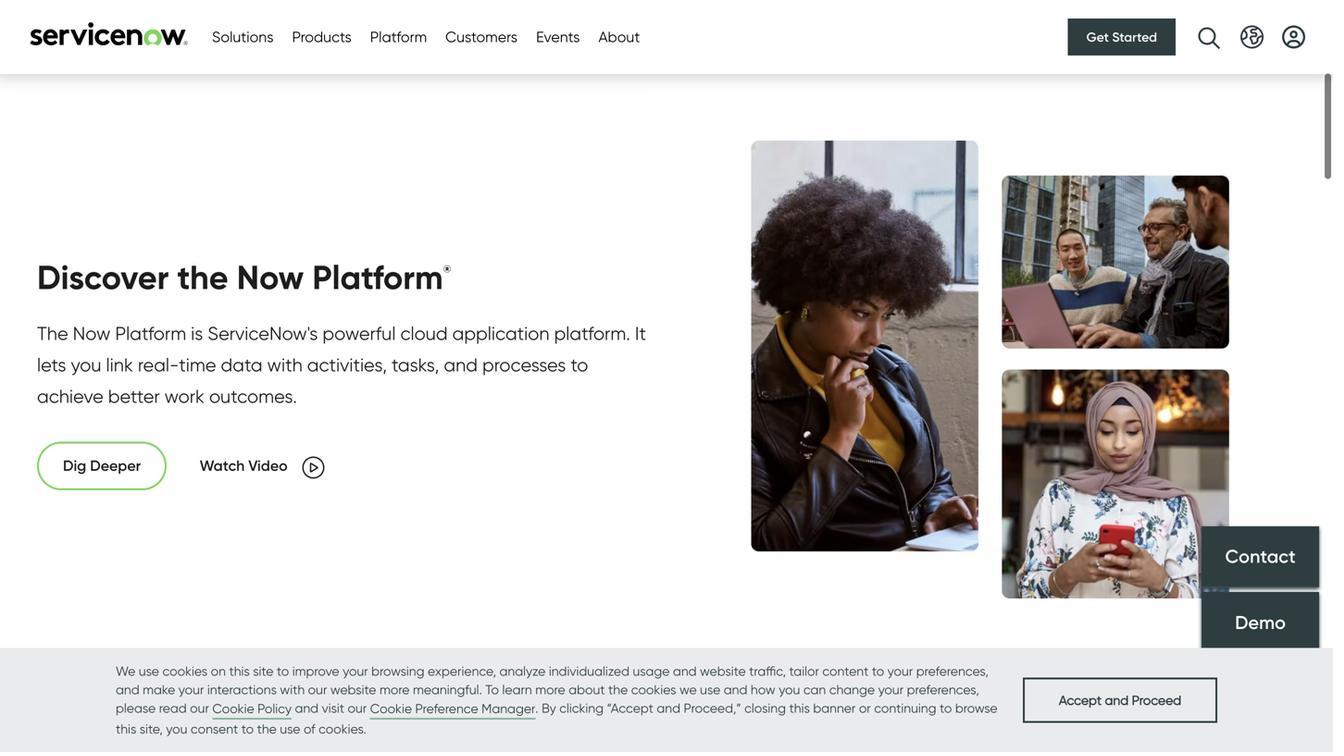 Task type: vqa. For each thing, say whether or not it's contained in the screenshot.
better on the bottom left of the page
yes



Task type: describe. For each thing, give the bounding box(es) containing it.
contact
[[1226, 546, 1296, 568]]

it
[[635, 323, 646, 345]]

manager
[[482, 702, 536, 717]]

improve
[[292, 664, 340, 680]]

our inside cookie policy and visit our cookie preference manager
[[348, 701, 367, 717]]

1 vertical spatial website
[[331, 683, 376, 698]]

1 vertical spatial use
[[700, 683, 721, 698]]

browse
[[956, 701, 998, 717]]

solutions button
[[212, 26, 274, 48]]

discover
[[37, 257, 169, 298]]

the inside we use cookies on this site to improve your browsing experience, analyze individualized usage and website traffic, tailor content to your preferences, and make your interactions with our website more meaningful. to learn more about the cookies we use and how you can change your preferences, please read our
[[609, 683, 628, 698]]

please
[[116, 701, 156, 717]]

outcomes.
[[209, 386, 297, 408]]

you inside we use cookies on this site to improve your browsing experience, analyze individualized usage and website traffic, tailor content to your preferences, and make your interactions with our website more meaningful. to learn more about the cookies we use and how you can change your preferences, please read our
[[779, 683, 801, 698]]

events
[[536, 28, 580, 46]]

accept and proceed button
[[1023, 678, 1218, 724]]

site
[[253, 664, 274, 680]]

with inside we use cookies on this site to improve your browsing experience, analyze individualized usage and website traffic, tailor content to your preferences, and make your interactions with our website more meaningful. to learn more about the cookies we use and how you can change your preferences, please read our
[[280, 683, 305, 698]]

consent
[[191, 722, 238, 738]]

tasks,
[[392, 354, 439, 376]]

now inside the now platform is servicenow's powerful cloud application platform. it lets you link real-time data with activities, tasks, and processes to achieve better work outcomes.
[[73, 323, 111, 345]]

we
[[680, 683, 697, 698]]

with inside the now platform is servicenow's powerful cloud application platform. it lets you link real-time data with activities, tasks, and processes to achieve better work outcomes.
[[267, 354, 303, 376]]

1 horizontal spatial our
[[308, 683, 327, 698]]

2 cookie from the left
[[370, 702, 412, 717]]

1 vertical spatial cookies
[[631, 683, 677, 698]]

continuing
[[874, 701, 937, 717]]

powerful
[[323, 323, 396, 345]]

contact link
[[1202, 527, 1320, 588]]

content
[[823, 664, 869, 680]]

real-
[[138, 354, 179, 376]]

we use cookies on this site to improve your browsing experience, analyze individualized usage and website traffic, tailor content to your preferences, and make your interactions with our website more meaningful. to learn more about the cookies we use and how you can change your preferences, please read our
[[116, 664, 989, 717]]

events button
[[536, 26, 580, 48]]

processes
[[483, 354, 566, 376]]

site,
[[140, 722, 163, 738]]

we
[[116, 664, 136, 680]]

meaningful.
[[413, 683, 482, 698]]

get started link
[[1068, 19, 1176, 56]]

preference
[[415, 702, 478, 717]]

visit
[[322, 701, 345, 717]]

.
[[536, 701, 539, 717]]

to up change
[[872, 664, 885, 680]]

to right site
[[277, 664, 289, 680]]

cloud
[[401, 323, 448, 345]]

change
[[830, 683, 875, 698]]

how
[[751, 683, 776, 698]]

cookie policy and visit our cookie preference manager
[[212, 701, 536, 717]]

cookies.
[[319, 722, 367, 738]]

accept and proceed
[[1059, 693, 1182, 709]]

0 horizontal spatial cookies
[[163, 664, 208, 680]]

. by clicking "accept and proceed," closing this banner or continuing to browse this site, you consent to the use of cookies.
[[116, 701, 998, 738]]

read
[[159, 701, 187, 717]]

or
[[859, 701, 871, 717]]

products
[[292, 28, 352, 46]]

and up we at the bottom
[[673, 664, 697, 680]]

1 more from the left
[[380, 683, 410, 698]]

of
[[304, 722, 315, 738]]

2 more from the left
[[536, 683, 566, 698]]

0 vertical spatial now
[[237, 257, 304, 298]]

and down we
[[116, 683, 140, 698]]

cookie preference manager link
[[370, 700, 536, 721]]

and left how on the right bottom
[[724, 683, 748, 698]]

1 vertical spatial platform
[[312, 257, 443, 298]]

solutions
[[212, 28, 274, 46]]

proceed
[[1132, 693, 1182, 709]]

on
[[211, 664, 226, 680]]

experience,
[[428, 664, 496, 680]]

demo
[[1236, 612, 1286, 635]]

you inside the . by clicking "accept and proceed," closing this banner or continuing to browse this site, you consent to the use of cookies.
[[166, 722, 187, 738]]

cookie policy link
[[212, 700, 292, 721]]

0 horizontal spatial our
[[190, 701, 209, 717]]



Task type: locate. For each thing, give the bounding box(es) containing it.
0 vertical spatial this
[[229, 664, 250, 680]]

0 horizontal spatial this
[[116, 722, 136, 738]]

website up proceed,"
[[700, 664, 746, 680]]

platform right the products
[[370, 28, 427, 46]]

you inside the now platform is servicenow's powerful cloud application platform. it lets you link real-time data with activities, tasks, and processes to achieve better work outcomes.
[[71, 354, 101, 376]]

1 vertical spatial you
[[779, 683, 801, 698]]

proceed,"
[[684, 701, 742, 717]]

use inside the . by clicking "accept and proceed," closing this banner or continuing to browse this site, you consent to the use of cookies.
[[280, 722, 301, 738]]

0 horizontal spatial more
[[380, 683, 410, 698]]

0 vertical spatial use
[[139, 664, 159, 680]]

platform up powerful
[[312, 257, 443, 298]]

0 vertical spatial website
[[700, 664, 746, 680]]

to
[[486, 683, 499, 698]]

demo link
[[1202, 593, 1320, 654]]

0 vertical spatial preferences,
[[917, 664, 989, 680]]

2 horizontal spatial our
[[348, 701, 367, 717]]

and
[[444, 354, 478, 376], [673, 664, 697, 680], [116, 683, 140, 698], [724, 683, 748, 698], [1105, 693, 1129, 709], [295, 701, 319, 717], [657, 701, 681, 717]]

our up consent
[[190, 701, 209, 717]]

use left of
[[280, 722, 301, 738]]

get
[[1087, 29, 1109, 45]]

1 horizontal spatial use
[[280, 722, 301, 738]]

traffic,
[[749, 664, 786, 680]]

2 vertical spatial platform
[[115, 323, 186, 345]]

banner
[[813, 701, 856, 717]]

1 horizontal spatial more
[[536, 683, 566, 698]]

time
[[179, 354, 216, 376]]

with up policy on the left of the page
[[280, 683, 305, 698]]

the
[[177, 257, 229, 298], [609, 683, 628, 698], [257, 722, 277, 738]]

and up of
[[295, 701, 319, 717]]

this down can on the bottom right
[[790, 701, 810, 717]]

about
[[599, 28, 640, 46]]

0 vertical spatial you
[[71, 354, 101, 376]]

servicenow's
[[208, 323, 318, 345]]

website
[[700, 664, 746, 680], [331, 683, 376, 698]]

make
[[143, 683, 175, 698]]

to down cookie policy link
[[242, 722, 254, 738]]

cookies up make
[[163, 664, 208, 680]]

about
[[569, 683, 605, 698]]

2 horizontal spatial use
[[700, 683, 721, 698]]

closing
[[745, 701, 786, 717]]

platform.
[[554, 323, 631, 345]]

and right accept
[[1105, 693, 1129, 709]]

1 vertical spatial this
[[790, 701, 810, 717]]

you down read
[[166, 722, 187, 738]]

accept
[[1059, 693, 1102, 709]]

2 horizontal spatial this
[[790, 701, 810, 717]]

cookie down interactions
[[212, 702, 254, 717]]

1 horizontal spatial now
[[237, 257, 304, 298]]

the now platform is servicenow's powerful cloud application platform. it lets you link real-time data with activities, tasks, and processes to achieve better work outcomes.
[[37, 323, 646, 408]]

individualized
[[549, 664, 630, 680]]

the down policy on the left of the page
[[257, 722, 277, 738]]

1 horizontal spatial the
[[257, 722, 277, 738]]

website up visit
[[331, 683, 376, 698]]

2 vertical spatial this
[[116, 722, 136, 738]]

cookie
[[212, 702, 254, 717], [370, 702, 412, 717]]

customers button
[[446, 26, 518, 48]]

interactions
[[207, 683, 277, 698]]

tailor
[[790, 664, 820, 680]]

usage
[[633, 664, 670, 680]]

0 horizontal spatial website
[[331, 683, 376, 698]]

this up interactions
[[229, 664, 250, 680]]

®
[[443, 263, 451, 276]]

platform button
[[370, 26, 427, 48]]

1 vertical spatial now
[[73, 323, 111, 345]]

go to servicenow account image
[[1283, 25, 1306, 49]]

use up proceed,"
[[700, 683, 721, 698]]

application
[[453, 323, 550, 345]]

0 horizontal spatial you
[[71, 354, 101, 376]]

to inside the now platform is servicenow's powerful cloud application platform. it lets you link real-time data with activities, tasks, and processes to achieve better work outcomes.
[[571, 354, 588, 376]]

0 horizontal spatial use
[[139, 664, 159, 680]]

analyze
[[500, 664, 546, 680]]

policy
[[258, 702, 292, 717]]

our
[[308, 683, 327, 698], [190, 701, 209, 717], [348, 701, 367, 717]]

with down servicenow's
[[267, 354, 303, 376]]

more
[[380, 683, 410, 698], [536, 683, 566, 698]]

to left browse at the right of page
[[940, 701, 952, 717]]

2 horizontal spatial you
[[779, 683, 801, 698]]

and right tasks,
[[444, 354, 478, 376]]

you left the link on the left of the page
[[71, 354, 101, 376]]

more up by
[[536, 683, 566, 698]]

1 horizontal spatial cookie
[[370, 702, 412, 717]]

0 vertical spatial cookies
[[163, 664, 208, 680]]

platform inside the now platform is servicenow's powerful cloud application platform. it lets you link real-time data with activities, tasks, and processes to achieve better work outcomes.
[[115, 323, 186, 345]]

0 horizontal spatial the
[[177, 257, 229, 298]]

the inside the . by clicking "accept and proceed," closing this banner or continuing to browse this site, you consent to the use of cookies.
[[257, 722, 277, 738]]

2 vertical spatial the
[[257, 722, 277, 738]]

1 vertical spatial preferences,
[[907, 683, 980, 698]]

work
[[165, 386, 205, 408]]

and inside button
[[1105, 693, 1129, 709]]

started
[[1113, 29, 1158, 45]]

preferences,
[[917, 664, 989, 680], [907, 683, 980, 698]]

1 vertical spatial with
[[280, 683, 305, 698]]

achieve
[[37, 386, 104, 408]]

about button
[[599, 26, 640, 48]]

link
[[106, 354, 133, 376]]

and inside cookie policy and visit our cookie preference manager
[[295, 701, 319, 717]]

activities,
[[307, 354, 387, 376]]

0 vertical spatial platform
[[370, 28, 427, 46]]

the
[[37, 323, 68, 345]]

cookie down browsing in the bottom left of the page
[[370, 702, 412, 717]]

2 horizontal spatial the
[[609, 683, 628, 698]]

clicking
[[560, 701, 604, 717]]

and inside the now platform is servicenow's powerful cloud application platform. it lets you link real-time data with activities, tasks, and processes to achieve better work outcomes.
[[444, 354, 478, 376]]

and down we at the bottom
[[657, 701, 681, 717]]

better
[[108, 386, 160, 408]]

you down tailor
[[779, 683, 801, 698]]

by
[[542, 701, 556, 717]]

1 horizontal spatial cookies
[[631, 683, 677, 698]]

"accept
[[607, 701, 654, 717]]

to down the platform.
[[571, 354, 588, 376]]

more down browsing in the bottom left of the page
[[380, 683, 410, 698]]

1 horizontal spatial website
[[700, 664, 746, 680]]

data
[[221, 354, 263, 376]]

this down please
[[116, 722, 136, 738]]

and inside the . by clicking "accept and proceed," closing this banner or continuing to browse this site, you consent to the use of cookies.
[[657, 701, 681, 717]]

our down improve
[[308, 683, 327, 698]]

2 vertical spatial you
[[166, 722, 187, 738]]

cookies down usage at the bottom of the page
[[631, 683, 677, 698]]

platform up real-
[[115, 323, 186, 345]]

1 horizontal spatial you
[[166, 722, 187, 738]]

0 vertical spatial the
[[177, 257, 229, 298]]

now up servicenow's
[[237, 257, 304, 298]]

with
[[267, 354, 303, 376], [280, 683, 305, 698]]

use up make
[[139, 664, 159, 680]]

0 horizontal spatial now
[[73, 323, 111, 345]]

now right the
[[73, 323, 111, 345]]

this inside we use cookies on this site to improve your browsing experience, analyze individualized usage and website traffic, tailor content to your preferences, and make your interactions with our website more meaningful. to learn more about the cookies we use and how you can change your preferences, please read our
[[229, 664, 250, 680]]

learn
[[502, 683, 532, 698]]

our right visit
[[348, 701, 367, 717]]

discover the now platform ®
[[37, 257, 451, 298]]

browsing
[[372, 664, 425, 680]]

your
[[343, 664, 368, 680], [888, 664, 913, 680], [179, 683, 204, 698], [879, 683, 904, 698]]

is
[[191, 323, 203, 345]]

customers
[[446, 28, 518, 46]]

servicenow image
[[28, 22, 190, 46]]

cookies
[[163, 664, 208, 680], [631, 683, 677, 698]]

1 horizontal spatial this
[[229, 664, 250, 680]]

this
[[229, 664, 250, 680], [790, 701, 810, 717], [116, 722, 136, 738]]

now
[[237, 257, 304, 298], [73, 323, 111, 345]]

0 vertical spatial with
[[267, 354, 303, 376]]

1 cookie from the left
[[212, 702, 254, 717]]

0 horizontal spatial cookie
[[212, 702, 254, 717]]

the up "accept on the left
[[609, 683, 628, 698]]

2 vertical spatial use
[[280, 722, 301, 738]]

1 vertical spatial the
[[609, 683, 628, 698]]

can
[[804, 683, 826, 698]]

you
[[71, 354, 101, 376], [779, 683, 801, 698], [166, 722, 187, 738]]

platform
[[370, 28, 427, 46], [312, 257, 443, 298], [115, 323, 186, 345]]

products button
[[292, 26, 352, 48]]

lets
[[37, 354, 66, 376]]

get started
[[1087, 29, 1158, 45]]

the up 'is'
[[177, 257, 229, 298]]



